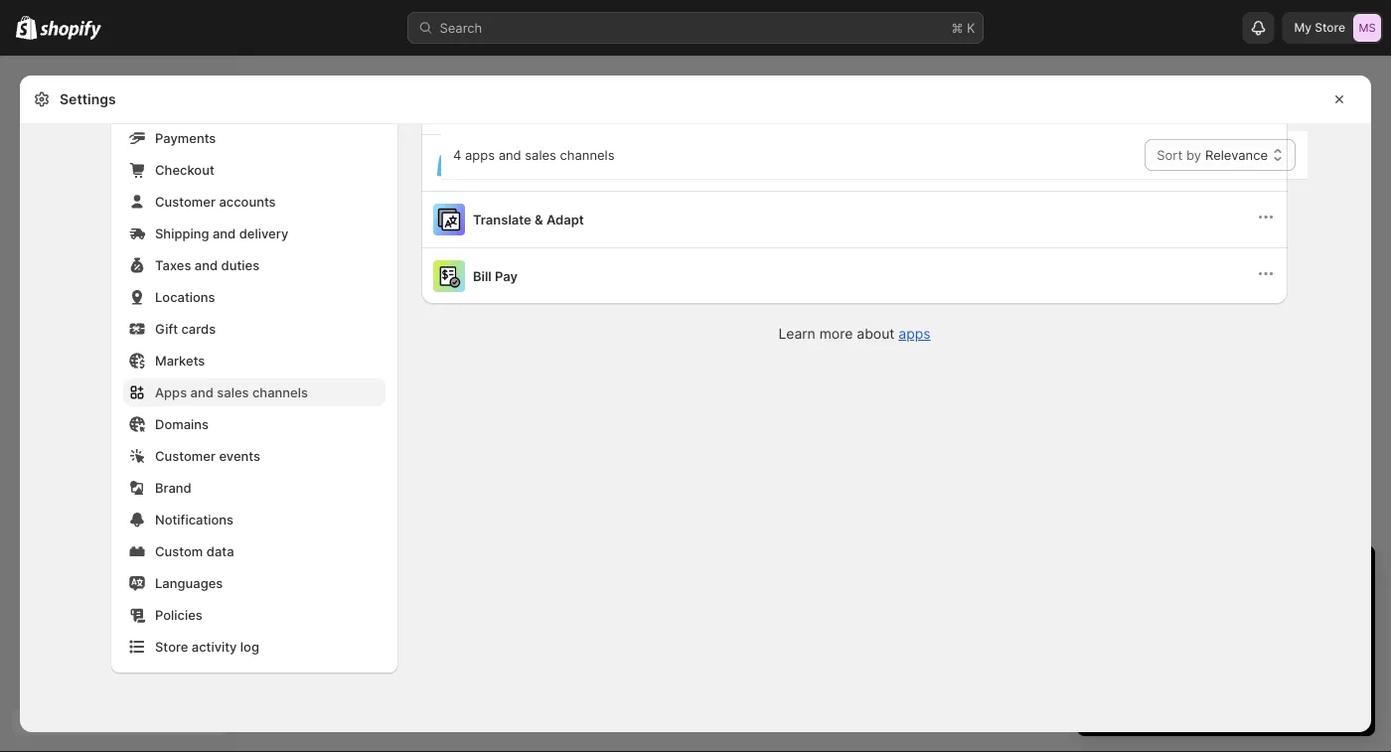 Task type: vqa. For each thing, say whether or not it's contained in the screenshot.
leftmost 'sales'
yes



Task type: describe. For each thing, give the bounding box(es) containing it.
⌘
[[952, 20, 963, 35]]

apps and sales channels link
[[123, 379, 386, 407]]

3 days left in your trial element
[[1077, 597, 1376, 737]]

taxes and duties link
[[123, 251, 386, 279]]

notifications link
[[123, 506, 386, 534]]

domains link
[[123, 410, 386, 438]]

learn
[[779, 326, 816, 342]]

activity
[[192, 639, 237, 655]]

pay
[[495, 268, 518, 284]]

events
[[219, 448, 260, 464]]

customer for customer events
[[155, 448, 216, 464]]

domains
[[155, 416, 209, 432]]

sort by relevance
[[1157, 147, 1268, 163]]

my store image
[[1354, 14, 1382, 42]]

more
[[820, 326, 853, 342]]

store activity log
[[155, 639, 259, 655]]

checkout
[[155, 162, 214, 177]]

custom
[[155, 544, 203, 559]]

bill pay logo image
[[433, 260, 465, 292]]

shopify image
[[40, 20, 102, 40]]

and for sales
[[190, 385, 214, 400]]

store inside store activity log link
[[155, 639, 188, 655]]

4
[[453, 147, 462, 163]]

relevance
[[1206, 147, 1268, 163]]

by
[[1187, 147, 1202, 163]]

⌘ k
[[952, 20, 976, 35]]

bill
[[473, 268, 492, 284]]

customer accounts link
[[123, 188, 386, 216]]

and for delivery
[[213, 226, 236, 241]]

k
[[967, 20, 976, 35]]

apps
[[155, 385, 187, 400]]

markets link
[[123, 347, 386, 375]]

custom data
[[155, 544, 234, 559]]

my store
[[1295, 20, 1346, 35]]

0 vertical spatial sales
[[525, 147, 556, 163]]

1 vertical spatial channels
[[252, 385, 308, 400]]

of
[[509, 155, 521, 170]]

policies link
[[123, 601, 386, 629]]

translate & adapt logo image
[[433, 204, 465, 236]]

apps and sales channels
[[155, 385, 308, 400]]

gift cards
[[155, 321, 216, 336]]

and left sale
[[499, 147, 521, 163]]

locations link
[[123, 283, 386, 311]]

customer accounts
[[155, 194, 276, 209]]

point of sale
[[473, 155, 551, 170]]

taxes
[[155, 257, 191, 273]]

taxes and duties
[[155, 257, 260, 273]]

shipping and delivery link
[[123, 220, 386, 247]]



Task type: locate. For each thing, give the bounding box(es) containing it.
1 horizontal spatial apps
[[899, 326, 931, 342]]

learn more about apps
[[779, 326, 931, 342]]

1 horizontal spatial sales
[[525, 147, 556, 163]]

apps right about
[[899, 326, 931, 342]]

delivery
[[239, 226, 289, 241]]

translate & adapt
[[473, 212, 584, 227]]

gift cards link
[[123, 315, 386, 343]]

0 vertical spatial store
[[1315, 20, 1346, 35]]

0 vertical spatial customer
[[155, 194, 216, 209]]

0 horizontal spatial channels
[[252, 385, 308, 400]]

4 apps and sales channels
[[453, 147, 615, 163]]

log
[[240, 639, 259, 655]]

customer down domains
[[155, 448, 216, 464]]

locations
[[155, 289, 215, 305]]

duties
[[221, 257, 260, 273]]

apps right 4
[[465, 147, 495, 163]]

and right apps
[[190, 385, 214, 400]]

bill pay
[[473, 268, 518, 284]]

shopify image
[[16, 15, 37, 40]]

and down customer accounts
[[213, 226, 236, 241]]

apps link
[[899, 326, 931, 342]]

0 horizontal spatial apps
[[465, 147, 495, 163]]

store
[[1315, 20, 1346, 35], [155, 639, 188, 655]]

customer events
[[155, 448, 260, 464]]

1 horizontal spatial store
[[1315, 20, 1346, 35]]

apps
[[465, 147, 495, 163], [899, 326, 931, 342]]

policies
[[155, 607, 203, 623]]

adapt
[[547, 212, 584, 227]]

customer
[[155, 194, 216, 209], [155, 448, 216, 464]]

translate
[[473, 212, 532, 227]]

accounts
[[219, 194, 276, 209]]

data
[[207, 544, 234, 559]]

channels
[[560, 147, 615, 163], [252, 385, 308, 400]]

1 customer from the top
[[155, 194, 216, 209]]

&
[[535, 212, 543, 227]]

markets
[[155, 353, 205, 368]]

brand
[[155, 480, 192, 495]]

0 horizontal spatial sales
[[217, 385, 249, 400]]

custom data link
[[123, 538, 386, 566]]

sort
[[1157, 147, 1183, 163]]

checkout link
[[123, 156, 386, 184]]

sale
[[524, 155, 551, 170]]

0 vertical spatial channels
[[560, 147, 615, 163]]

store right my
[[1315, 20, 1346, 35]]

and
[[499, 147, 521, 163], [213, 226, 236, 241], [195, 257, 218, 273], [190, 385, 214, 400]]

point of sale logo image
[[433, 147, 465, 179]]

1 vertical spatial sales
[[217, 385, 249, 400]]

sales down markets link
[[217, 385, 249, 400]]

1 vertical spatial apps
[[899, 326, 931, 342]]

payments link
[[123, 124, 386, 152]]

and for duties
[[195, 257, 218, 273]]

languages
[[155, 575, 223, 591]]

payments
[[155, 130, 216, 146]]

point
[[473, 155, 505, 170]]

about
[[857, 326, 895, 342]]

channels down markets link
[[252, 385, 308, 400]]

sales right of
[[525, 147, 556, 163]]

0 vertical spatial apps
[[465, 147, 495, 163]]

notifications
[[155, 512, 234, 527]]

store activity log link
[[123, 633, 386, 661]]

2 customer from the top
[[155, 448, 216, 464]]

0 horizontal spatial store
[[155, 639, 188, 655]]

sales
[[525, 147, 556, 163], [217, 385, 249, 400]]

brand link
[[123, 474, 386, 502]]

1 vertical spatial store
[[155, 639, 188, 655]]

1 vertical spatial customer
[[155, 448, 216, 464]]

my
[[1295, 20, 1312, 35]]

1 horizontal spatial channels
[[560, 147, 615, 163]]

dialog
[[1380, 76, 1392, 752]]

store down policies
[[155, 639, 188, 655]]

and right taxes
[[195, 257, 218, 273]]

channels right sale
[[560, 147, 615, 163]]

search
[[440, 20, 482, 35]]

gift
[[155, 321, 178, 336]]

shipping and delivery
[[155, 226, 289, 241]]

customer down checkout
[[155, 194, 216, 209]]

settings dialog
[[20, 0, 1372, 733]]

shipping
[[155, 226, 209, 241]]

cards
[[181, 321, 216, 336]]

languages link
[[123, 570, 386, 597]]

customer events link
[[123, 442, 386, 470]]

customer for customer accounts
[[155, 194, 216, 209]]

settings
[[60, 91, 116, 108]]



